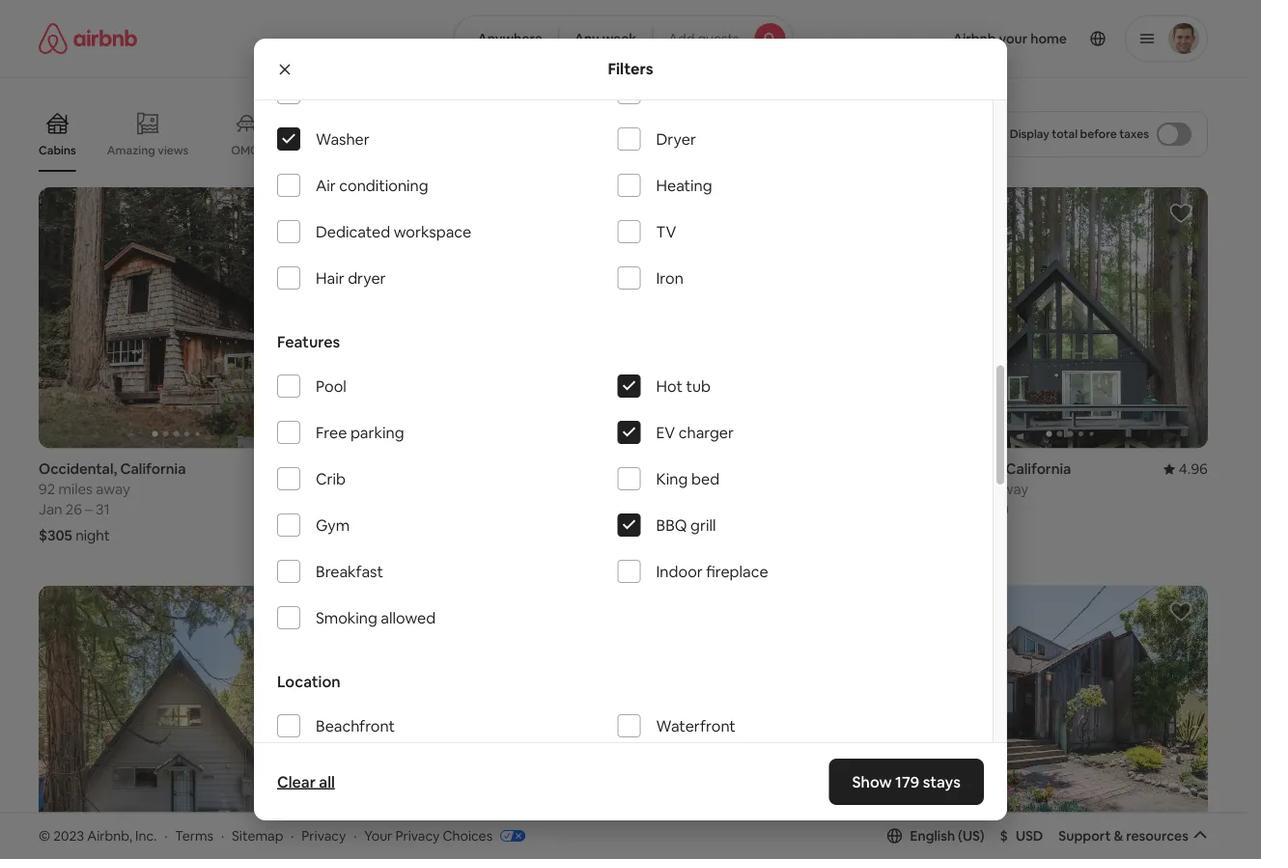 Task type: locate. For each thing, give the bounding box(es) containing it.
away up 31
[[96, 480, 130, 499]]

4 away from the left
[[995, 480, 1029, 499]]

wifi
[[316, 83, 344, 103]]

night inside cazadero, california 101 miles away nov 25 – 30 night
[[970, 526, 1005, 545]]

1 horizontal spatial night
[[670, 526, 705, 545]]

beachfront left dryer
[[560, 143, 621, 158]]

smoking
[[316, 609, 378, 629]]

· right terms link
[[221, 827, 224, 845]]

1
[[665, 500, 671, 519]]

3 night from the left
[[970, 526, 1005, 545]]

miles inside acampo, california 69 miles away nov 1 – 6 $184 night
[[655, 480, 690, 499]]

0 horizontal spatial privacy
[[302, 827, 346, 845]]

privacy down all
[[302, 827, 346, 845]]

1 nov from the left
[[635, 500, 661, 519]]

english
[[910, 828, 955, 845]]

support
[[1059, 828, 1111, 845]]

show left 179
[[853, 772, 892, 792]]

dryer
[[656, 130, 696, 149]]

california down charger
[[700, 460, 765, 479]]

group containing amazing views
[[39, 97, 877, 172]]

fireplace
[[706, 562, 768, 582]]

kitchen
[[656, 83, 711, 103]]

allowed
[[381, 609, 436, 629]]

add guests button
[[652, 15, 794, 62]]

conditioning
[[339, 176, 429, 196]]

2 horizontal spatial night
[[970, 526, 1005, 545]]

privacy link
[[302, 827, 346, 845]]

3 away from the left
[[693, 480, 727, 499]]

profile element
[[817, 0, 1208, 77]]

hair
[[316, 269, 345, 289]]

stays
[[923, 772, 961, 792]]

0 vertical spatial beachfront
[[560, 143, 621, 158]]

night down 6
[[670, 526, 705, 545]]

– inside occidental, california 92 miles away jan 26 – 31 $305 night
[[85, 500, 93, 519]]

miles inside cazadero, california 101 miles away nov 25 – 30 night
[[957, 480, 991, 499]]

2 miles from the left
[[357, 480, 391, 499]]

– inside acampo, california 69 miles away nov 1 – 6 $184 night
[[674, 500, 681, 519]]

english (us)
[[910, 828, 985, 845]]

miles inside stinson beach, california 56 miles away
[[357, 480, 391, 499]]

sitemap
[[232, 827, 283, 845]]

night inside acampo, california 69 miles away nov 1 – 6 $184 night
[[670, 526, 705, 545]]

· left privacy link
[[291, 827, 294, 845]]

2 california from the left
[[439, 460, 505, 479]]

show inside filters 'dialog'
[[853, 772, 892, 792]]

california for acampo, california 69 miles away nov 1 – 6 $184 night
[[700, 460, 765, 479]]

california
[[120, 460, 186, 479], [439, 460, 505, 479], [700, 460, 765, 479], [1006, 460, 1072, 479]]

away down beach, on the left
[[394, 480, 428, 499]]

nov inside cazadero, california 101 miles away nov 25 – 30 night
[[933, 500, 960, 519]]

washer
[[316, 130, 370, 149]]

$ usd
[[1000, 828, 1044, 845]]

away for cazadero,
[[995, 480, 1029, 499]]

miles
[[58, 480, 93, 499], [357, 480, 391, 499], [655, 480, 690, 499], [957, 480, 991, 499]]

2 nov from the left
[[933, 500, 960, 519]]

0 vertical spatial show
[[579, 742, 614, 760]]

30
[[993, 500, 1010, 519]]

1 horizontal spatial nov
[[933, 500, 960, 519]]

1 · from the left
[[164, 827, 168, 845]]

1 miles from the left
[[58, 480, 93, 499]]

1 vertical spatial show
[[853, 772, 892, 792]]

clear all button
[[268, 763, 345, 802]]

56
[[337, 480, 353, 499]]

hot
[[656, 377, 683, 397]]

2 away from the left
[[394, 480, 428, 499]]

miles down stinson
[[357, 480, 391, 499]]

1 night from the left
[[76, 526, 110, 545]]

0 horizontal spatial show
[[579, 742, 614, 760]]

occidental, california 92 miles away jan 26 – 31 $305 night
[[39, 460, 186, 545]]

nov left 1
[[635, 500, 661, 519]]

miles up 26
[[58, 480, 93, 499]]

1 away from the left
[[96, 480, 130, 499]]

tub
[[686, 377, 711, 397]]

miles inside occidental, california 92 miles away jan 26 – 31 $305 night
[[58, 480, 93, 499]]

show inside button
[[579, 742, 614, 760]]

25
[[963, 500, 979, 519]]

– for 30
[[982, 500, 989, 519]]

iron
[[656, 269, 684, 289]]

crib
[[316, 470, 346, 489]]

features
[[277, 333, 340, 352]]

2 horizontal spatial –
[[982, 500, 989, 519]]

free parking
[[316, 423, 404, 443]]

4 miles from the left
[[957, 480, 991, 499]]

2 night from the left
[[670, 526, 705, 545]]

night for 31
[[76, 526, 110, 545]]

california inside stinson beach, california 56 miles away
[[439, 460, 505, 479]]

miles for 101
[[957, 480, 991, 499]]

cabins
[[39, 143, 76, 158]]

clear all
[[277, 772, 335, 792]]

–
[[85, 500, 93, 519], [674, 500, 681, 519], [982, 500, 989, 519]]

1 horizontal spatial privacy
[[395, 827, 440, 845]]

4.98 out of 5 average rating image
[[269, 460, 314, 479]]

away inside occidental, california 92 miles away jan 26 – 31 $305 night
[[96, 480, 130, 499]]

· right inc.
[[164, 827, 168, 845]]

4.96 out of 5 average rating image
[[1164, 460, 1208, 479]]

1 horizontal spatial –
[[674, 500, 681, 519]]

miles up 25
[[957, 480, 991, 499]]

privacy right your
[[395, 827, 440, 845]]

anywhere
[[478, 30, 543, 47]]

location
[[277, 673, 341, 692]]

california for cazadero, california 101 miles away nov 25 – 30 night
[[1006, 460, 1072, 479]]

california inside occidental, california 92 miles away jan 26 – 31 $305 night
[[120, 460, 186, 479]]

©
[[39, 827, 50, 845]]

hair dryer
[[316, 269, 386, 289]]

3 miles from the left
[[655, 480, 690, 499]]

away for occidental,
[[96, 480, 130, 499]]

away
[[96, 480, 130, 499], [394, 480, 428, 499], [693, 480, 727, 499], [995, 480, 1029, 499]]

heating
[[656, 176, 713, 196]]

california right beach, on the left
[[439, 460, 505, 479]]

– inside cazadero, california 101 miles away nov 25 – 30 night
[[982, 500, 989, 519]]

away inside cazadero, california 101 miles away nov 25 – 30 night
[[995, 480, 1029, 499]]

nov for 101
[[933, 500, 960, 519]]

1 horizontal spatial show
[[853, 772, 892, 792]]

show 179 stays link
[[829, 759, 984, 806]]

show left the map
[[579, 742, 614, 760]]

filters
[[608, 59, 654, 79]]

ev charger
[[656, 423, 734, 443]]

– left 31
[[85, 500, 93, 519]]

terms link
[[175, 827, 214, 845]]

english (us) button
[[887, 828, 985, 845]]

nov down 101
[[933, 500, 960, 519]]

map
[[617, 742, 645, 760]]

before
[[1081, 127, 1117, 142]]

beachfront
[[560, 143, 621, 158], [316, 717, 395, 737]]

None search field
[[453, 15, 794, 62]]

3 california from the left
[[700, 460, 765, 479]]

away up 30
[[995, 480, 1029, 499]]

away inside acampo, california 69 miles away nov 1 – 6 $184 night
[[693, 480, 727, 499]]

dedicated workspace
[[316, 222, 472, 242]]

away up grill on the right
[[693, 480, 727, 499]]

night
[[76, 526, 110, 545], [670, 526, 705, 545], [970, 526, 1005, 545]]

show for show map
[[579, 742, 614, 760]]

night down 31
[[76, 526, 110, 545]]

breakfast
[[316, 562, 383, 582]]

3 – from the left
[[982, 500, 989, 519]]

· left your
[[354, 827, 357, 845]]

1 california from the left
[[120, 460, 186, 479]]

california inside acampo, california 69 miles away nov 1 – 6 $184 night
[[700, 460, 765, 479]]

privacy
[[302, 827, 346, 845], [395, 827, 440, 845]]

display total before taxes
[[1010, 127, 1150, 142]]

resources
[[1126, 828, 1189, 845]]

0 horizontal spatial nov
[[635, 500, 661, 519]]

pool
[[316, 377, 347, 397]]

add to wishlist: cazadero, california image
[[1170, 202, 1193, 225]]

beachfront up all
[[316, 717, 395, 737]]

– right 1
[[674, 500, 681, 519]]

1 horizontal spatial beachfront
[[560, 143, 621, 158]]

nov inside acampo, california 69 miles away nov 1 – 6 $184 night
[[635, 500, 661, 519]]

air
[[316, 176, 336, 196]]

nov
[[635, 500, 661, 519], [933, 500, 960, 519]]

– right 25
[[982, 500, 989, 519]]

support & resources
[[1059, 828, 1189, 845]]

4 california from the left
[[1006, 460, 1072, 479]]

0 horizontal spatial beachfront
[[316, 717, 395, 737]]

miles up 1
[[655, 480, 690, 499]]

group
[[39, 97, 877, 172], [39, 187, 314, 449], [337, 187, 612, 449], [635, 187, 910, 449], [933, 187, 1208, 449], [39, 586, 314, 847], [337, 586, 612, 847], [635, 586, 910, 847], [933, 586, 1208, 847]]

california up 30
[[1006, 460, 1072, 479]]

4 · from the left
[[354, 827, 357, 845]]

26
[[66, 500, 82, 519]]

away inside stinson beach, california 56 miles away
[[394, 480, 428, 499]]

hot tub
[[656, 377, 711, 397]]

0 horizontal spatial –
[[85, 500, 93, 519]]

your
[[364, 827, 393, 845]]

california for occidental, california 92 miles away jan 26 – 31 $305 night
[[120, 460, 186, 479]]

beachfront inside group
[[560, 143, 621, 158]]

night inside occidental, california 92 miles away jan 26 – 31 $305 night
[[76, 526, 110, 545]]

2 – from the left
[[674, 500, 681, 519]]

1 vertical spatial beachfront
[[316, 717, 395, 737]]

92
[[39, 480, 55, 499]]

1 – from the left
[[85, 500, 93, 519]]

2 · from the left
[[221, 827, 224, 845]]

night down 30
[[970, 526, 1005, 545]]

california inside cazadero, california 101 miles away nov 25 – 30 night
[[1006, 460, 1072, 479]]

4.98
[[285, 460, 314, 479]]

dedicated
[[316, 222, 390, 242]]

0 horizontal spatial night
[[76, 526, 110, 545]]

california right 'occidental,'
[[120, 460, 186, 479]]



Task type: describe. For each thing, give the bounding box(es) containing it.
– for 31
[[85, 500, 93, 519]]

show map button
[[560, 728, 688, 774]]

bbq grill
[[656, 516, 716, 536]]

bbq
[[656, 516, 687, 536]]

your privacy choices link
[[364, 827, 526, 846]]

remove from wishlist: occidental, california image
[[275, 202, 298, 225]]

display
[[1010, 127, 1050, 142]]

any week
[[575, 30, 637, 47]]

king bed
[[656, 470, 720, 489]]

nov for 69
[[635, 500, 661, 519]]

grill
[[691, 516, 716, 536]]

occidental,
[[39, 460, 117, 479]]

&
[[1114, 828, 1124, 845]]

© 2023 airbnb, inc. ·
[[39, 827, 168, 845]]

tv
[[656, 222, 677, 242]]

air conditioning
[[316, 176, 429, 196]]

parking
[[351, 423, 404, 443]]

anywhere button
[[453, 15, 559, 62]]

your privacy choices
[[364, 827, 493, 845]]

$184
[[635, 526, 667, 545]]

free
[[316, 423, 347, 443]]

101
[[933, 480, 954, 499]]

amazing
[[107, 143, 155, 158]]

luxe
[[666, 143, 691, 158]]

display total before taxes button
[[994, 111, 1208, 157]]

2023
[[53, 827, 84, 845]]

support & resources button
[[1059, 828, 1208, 845]]

vineyards
[[305, 143, 359, 158]]

sitemap link
[[232, 827, 283, 845]]

– for 6
[[674, 500, 681, 519]]

inc.
[[135, 827, 157, 845]]

miles for 92
[[58, 480, 93, 499]]

workspace
[[394, 222, 472, 242]]

add to wishlist: twain harte, california image
[[275, 600, 298, 624]]

gym
[[316, 516, 350, 536]]

(us)
[[958, 828, 985, 845]]

terms
[[175, 827, 214, 845]]

airbnb,
[[87, 827, 132, 845]]

4.96
[[1179, 460, 1208, 479]]

indoor
[[656, 562, 703, 582]]

indoor fireplace
[[656, 562, 768, 582]]

stinson
[[337, 460, 387, 479]]

69
[[635, 480, 652, 499]]

clear
[[277, 772, 316, 792]]

acampo,
[[635, 460, 697, 479]]

cazadero, california 101 miles away nov 25 – 30 night
[[933, 460, 1072, 545]]

31
[[96, 500, 110, 519]]

beachfront inside filters 'dialog'
[[316, 717, 395, 737]]

away for acampo,
[[693, 480, 727, 499]]

week
[[602, 30, 637, 47]]

stinson beach, california 56 miles away
[[337, 460, 505, 499]]

179
[[896, 772, 920, 792]]

cazadero,
[[933, 460, 1003, 479]]

smoking allowed
[[316, 609, 436, 629]]

total
[[1052, 127, 1078, 142]]

omg!
[[231, 143, 262, 158]]

none search field containing anywhere
[[453, 15, 794, 62]]

$210
[[337, 526, 369, 545]]

jan
[[39, 500, 62, 519]]

miles for 69
[[655, 480, 690, 499]]

$305
[[39, 526, 72, 545]]

any week button
[[558, 15, 653, 62]]

waterfront
[[656, 717, 736, 737]]

night for 6
[[670, 526, 705, 545]]

show 179 stays
[[853, 772, 961, 792]]

views
[[158, 143, 189, 158]]

6
[[684, 500, 693, 519]]

acampo, california 69 miles away nov 1 – 6 $184 night
[[635, 460, 765, 545]]

charger
[[679, 423, 734, 443]]

3 · from the left
[[291, 827, 294, 845]]

choices
[[443, 827, 493, 845]]

taxes
[[1120, 127, 1150, 142]]

show for show 179 stays
[[853, 772, 892, 792]]

beach,
[[391, 460, 436, 479]]

add to wishlist: santa cruz, california image
[[1170, 600, 1193, 624]]

bed
[[692, 470, 720, 489]]

2 privacy from the left
[[395, 827, 440, 845]]

1 privacy from the left
[[302, 827, 346, 845]]

all
[[319, 772, 335, 792]]

guests
[[698, 30, 740, 47]]

$
[[1000, 828, 1008, 845]]

filters dialog
[[254, 32, 1008, 860]]



Task type: vqa. For each thing, say whether or not it's contained in the screenshot.
Miles in the "Occidental, California 92 miles away Jan 26 – 31 $305 night"
yes



